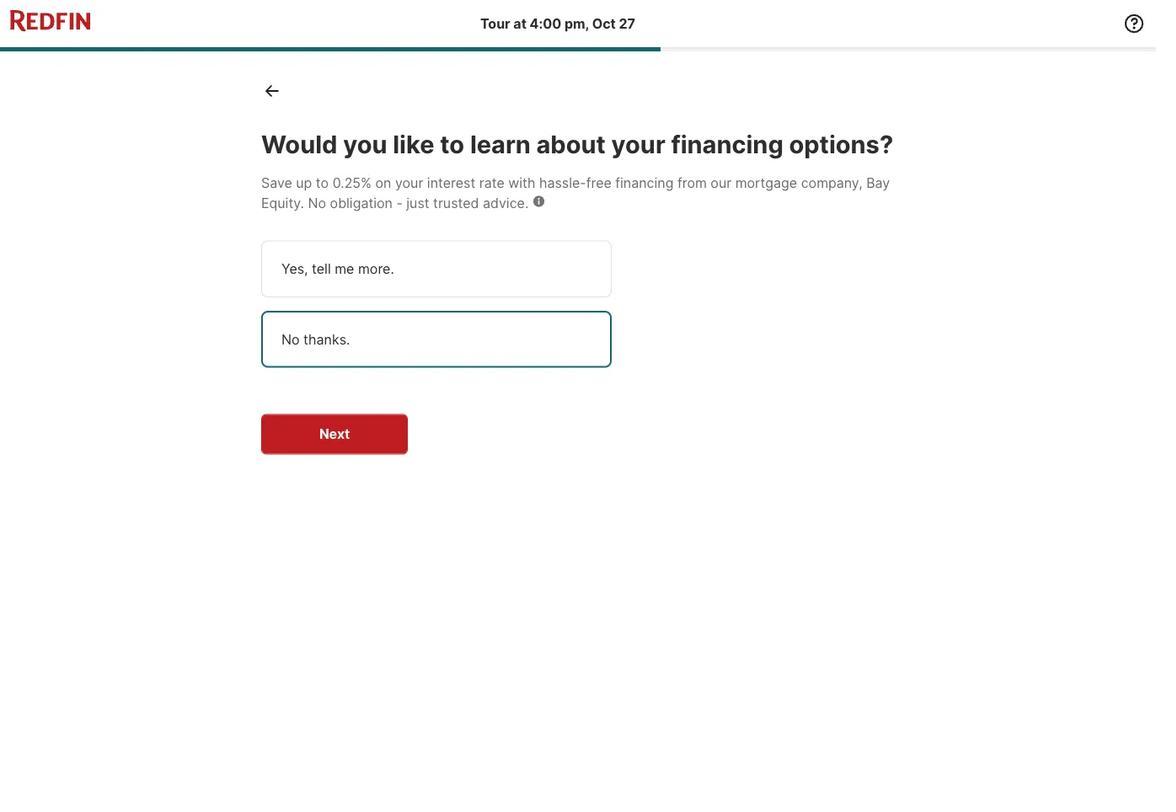 Task type: locate. For each thing, give the bounding box(es) containing it.
0 horizontal spatial to
[[316, 175, 329, 191]]

to
[[440, 129, 465, 159], [316, 175, 329, 191]]

with
[[509, 175, 536, 191]]

0 vertical spatial to
[[440, 129, 465, 159]]

mortgage
[[736, 175, 798, 191]]

financing inside save up to 0.25% on your interest rate with hassle-free financing from our mortgage company, bay equity. no obligation - just trusted advice.
[[616, 175, 674, 191]]

our
[[711, 175, 732, 191]]

1 vertical spatial no
[[282, 331, 300, 348]]

1 vertical spatial your
[[395, 175, 424, 191]]

no left thanks.
[[282, 331, 300, 348]]

0 horizontal spatial no
[[282, 331, 300, 348]]

1 horizontal spatial your
[[612, 129, 666, 159]]

0 horizontal spatial your
[[395, 175, 424, 191]]

financing right free
[[616, 175, 674, 191]]

to right up
[[316, 175, 329, 191]]

yes, tell me more.
[[282, 261, 394, 277]]

your up free
[[612, 129, 666, 159]]

0.25%
[[333, 175, 372, 191]]

up
[[296, 175, 312, 191]]

no down up
[[308, 195, 326, 211]]

financing
[[672, 129, 784, 159], [616, 175, 674, 191]]

option group
[[261, 240, 683, 368]]

your
[[612, 129, 666, 159], [395, 175, 424, 191]]

interest
[[427, 175, 476, 191]]

1 horizontal spatial no
[[308, 195, 326, 211]]

option group containing yes, tell me more.
[[261, 240, 683, 368]]

tour at 4:00 pm, oct 27
[[481, 15, 636, 32]]

pm,
[[565, 15, 589, 32]]

0 vertical spatial no
[[308, 195, 326, 211]]

4:00
[[530, 15, 562, 32]]

bay
[[867, 175, 891, 191]]

would you like to learn about your financing options?
[[261, 129, 894, 159]]

no
[[308, 195, 326, 211], [282, 331, 300, 348]]

your up just at the left of page
[[395, 175, 424, 191]]

1 vertical spatial financing
[[616, 175, 674, 191]]

to inside save up to 0.25% on your interest rate with hassle-free financing from our mortgage company, bay equity. no obligation - just trusted advice.
[[316, 175, 329, 191]]

oct
[[592, 15, 616, 32]]

from
[[678, 175, 707, 191]]

1 vertical spatial to
[[316, 175, 329, 191]]

progress bar
[[0, 47, 1157, 51]]

learn
[[470, 129, 531, 159]]

your inside save up to 0.25% on your interest rate with hassle-free financing from our mortgage company, bay equity. no obligation - just trusted advice.
[[395, 175, 424, 191]]

financing up our
[[672, 129, 784, 159]]

options?
[[790, 129, 894, 159]]

No thanks. radio
[[261, 311, 612, 368]]

thanks.
[[304, 331, 350, 348]]

tour
[[481, 15, 511, 32]]

1 horizontal spatial to
[[440, 129, 465, 159]]

to right like on the top
[[440, 129, 465, 159]]

no thanks.
[[282, 331, 350, 348]]

just
[[407, 195, 430, 211]]

27
[[619, 15, 636, 32]]

would
[[261, 129, 338, 159]]

hassle-
[[540, 175, 587, 191]]



Task type: vqa. For each thing, say whether or not it's contained in the screenshot.
the topmost Redfin
no



Task type: describe. For each thing, give the bounding box(es) containing it.
-
[[397, 195, 403, 211]]

no inside no thanks. radio
[[282, 331, 300, 348]]

rate
[[479, 175, 505, 191]]

Yes, tell me more. radio
[[261, 240, 612, 297]]

trusted
[[433, 195, 479, 211]]

company,
[[801, 175, 863, 191]]

0 vertical spatial financing
[[672, 129, 784, 159]]

on
[[376, 175, 392, 191]]

you
[[343, 129, 387, 159]]

me
[[335, 261, 354, 277]]

advice.
[[483, 195, 529, 211]]

like
[[393, 129, 435, 159]]

next button
[[261, 414, 408, 455]]

tell
[[312, 261, 331, 277]]

save up to 0.25% on your interest rate with hassle-free financing from our mortgage company, bay equity. no obligation - just trusted advice.
[[261, 175, 891, 211]]

0 vertical spatial your
[[612, 129, 666, 159]]

next
[[319, 426, 350, 442]]

about
[[537, 129, 606, 159]]

free
[[587, 175, 612, 191]]

at
[[514, 15, 527, 32]]

obligation
[[330, 195, 393, 211]]

no inside save up to 0.25% on your interest rate with hassle-free financing from our mortgage company, bay equity. no obligation - just trusted advice.
[[308, 195, 326, 211]]

save
[[261, 175, 292, 191]]

yes,
[[282, 261, 308, 277]]

more.
[[358, 261, 394, 277]]

equity.
[[261, 195, 304, 211]]



